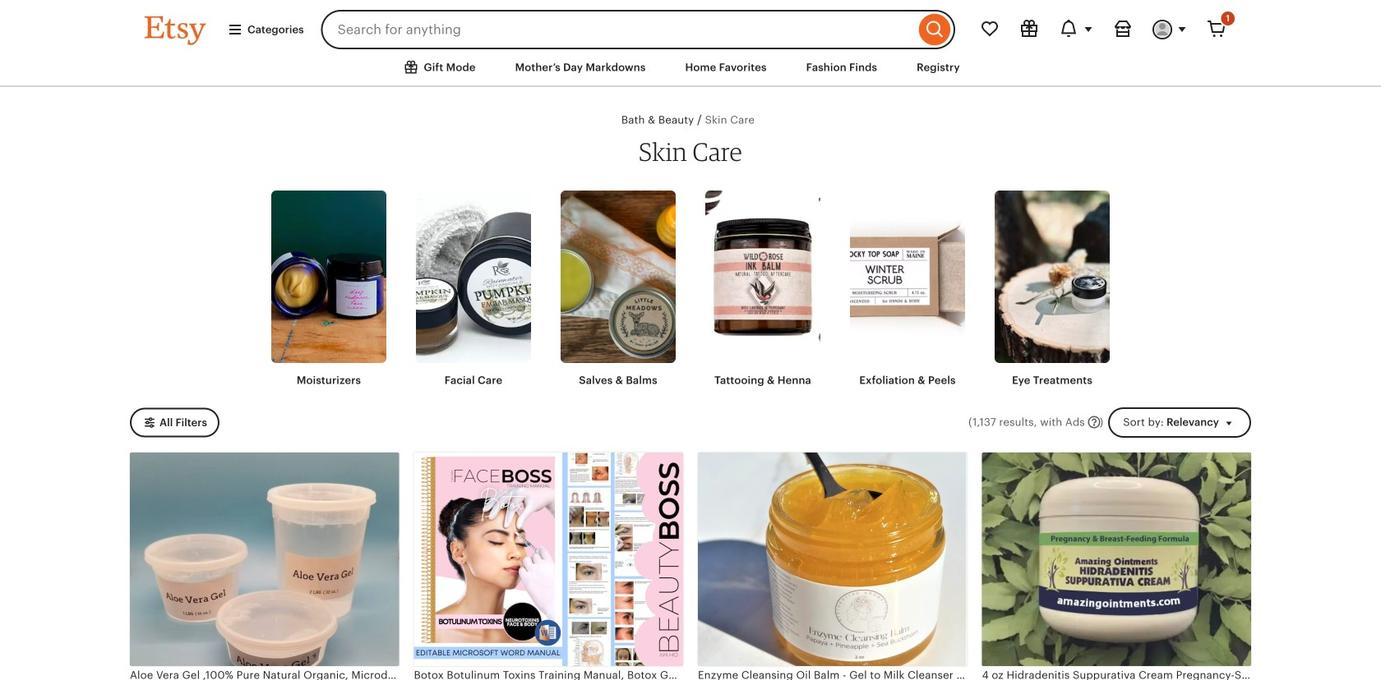 Task type: locate. For each thing, give the bounding box(es) containing it.
aloe vera gel ,100% pure natural organic, microdermabrasion moisturizer for skin, face, body, soap, hair bulk wholesale image
[[130, 453, 399, 667]]

None search field
[[321, 10, 955, 49]]

Search for anything text field
[[321, 10, 915, 49]]

menu bar
[[0, 0, 1381, 87], [115, 49, 1266, 87]]

4 oz hidradenitis suppurativa cream pregnancy-safe formula image
[[982, 453, 1251, 667]]

enzyme cleansing oil balm - gel to milk cleanser - pineapple + papaya + sea buckthorn - naturally exfoliating, promotes a vibrant appearance image
[[698, 453, 967, 667]]

banner
[[115, 0, 1266, 49]]



Task type: describe. For each thing, give the bounding box(es) containing it.
botox botulinum toxins training manual, botox guide, neurotoxins, student guide, nurse injector, trainer resource, edit in microsoft word image
[[414, 453, 683, 667]]



Task type: vqa. For each thing, say whether or not it's contained in the screenshot.
Botox Botulinum Toxins Training Manual, Botox Guide, Neurotoxins, Student Guide, Nurse Injector, Trainer Resource, Edit in Microsoft Word image
yes



